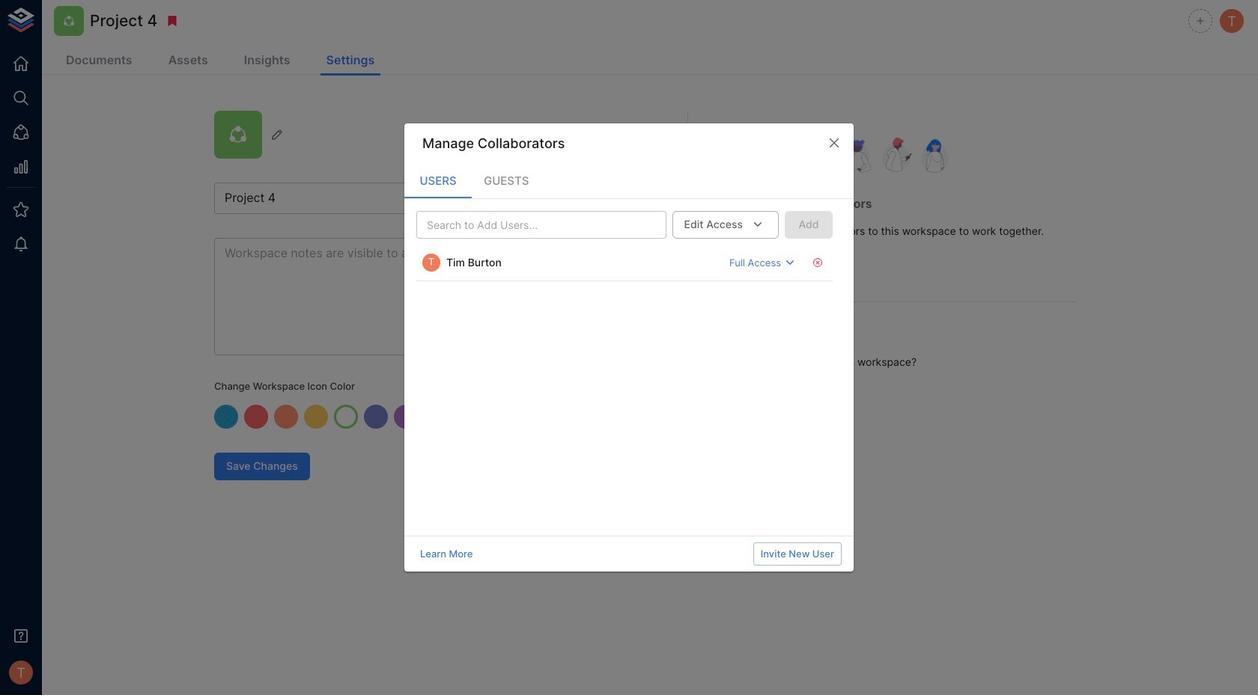 Task type: describe. For each thing, give the bounding box(es) containing it.
Search to Add Users... text field
[[421, 216, 637, 235]]



Task type: vqa. For each thing, say whether or not it's contained in the screenshot.
Search to Add Users... text field
yes



Task type: locate. For each thing, give the bounding box(es) containing it.
Workspace Name text field
[[214, 183, 640, 214]]

Workspace notes are visible to all members and guests. text field
[[214, 238, 640, 356]]

dialog
[[405, 124, 854, 572]]

tab list
[[405, 163, 854, 199]]

remove bookmark image
[[166, 14, 179, 28]]



